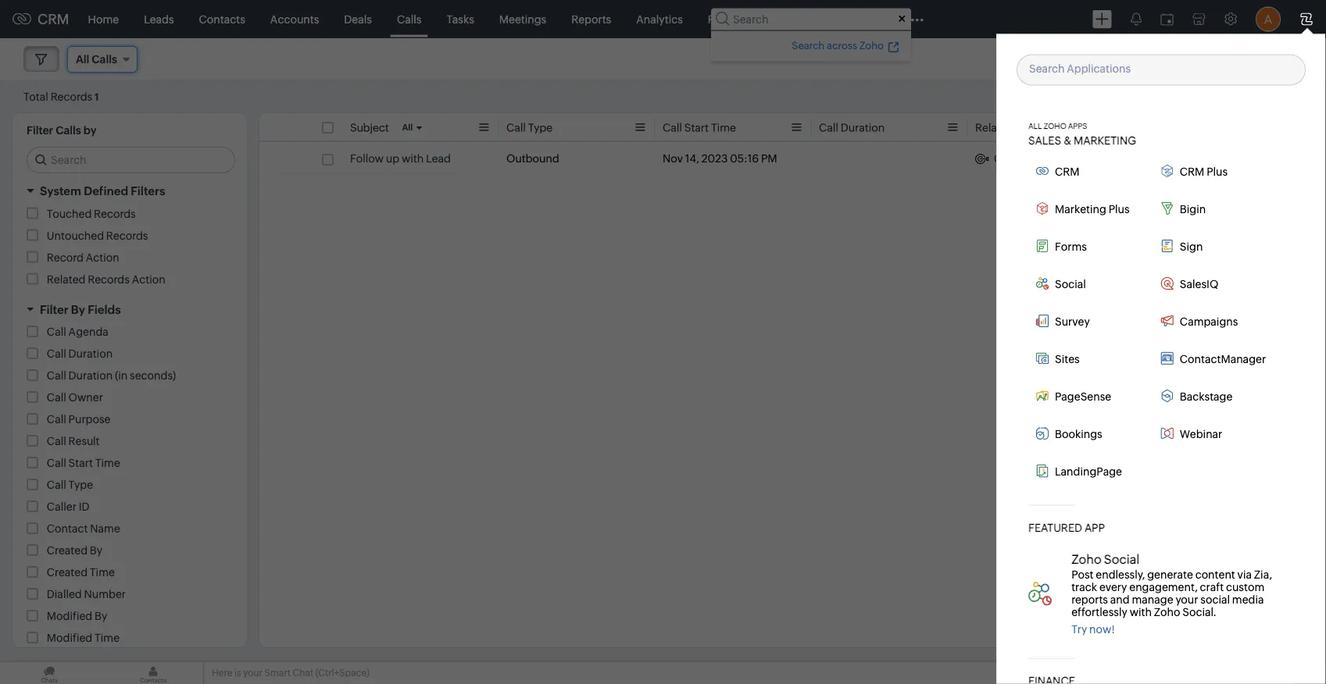 Task type: describe. For each thing, give the bounding box(es) containing it.
1 vertical spatial type
[[68, 479, 93, 492]]

defined
[[84, 185, 128, 198]]

social inside zoho social post endlessly, generate content via zia, track every engagement, craft custom reports and manage your social media effortlessly with zoho social. try now!
[[1105, 552, 1140, 566]]

chau kitzman (sample) link
[[976, 151, 1112, 167]]

modified by
[[47, 611, 107, 623]]

filter for filter calls by
[[27, 124, 53, 137]]

campaigns link
[[1154, 310, 1279, 332]]

filter for filter by fields
[[40, 303, 68, 317]]

0 horizontal spatial call type
[[47, 479, 93, 492]]

services link
[[766, 0, 835, 38]]

endlessly,
[[1096, 569, 1146, 581]]

filter calls by
[[27, 124, 97, 137]]

media
[[1233, 594, 1265, 606]]

related records action
[[47, 273, 165, 286]]

(in
[[115, 370, 128, 382]]

agenda
[[68, 326, 109, 339]]

accounts link
[[258, 0, 332, 38]]

pm
[[761, 152, 778, 165]]

by for modified
[[95, 611, 107, 623]]

now!
[[1090, 623, 1116, 636]]

chat
[[293, 668, 314, 679]]

records for total
[[51, 90, 92, 103]]

0 vertical spatial crm link
[[13, 11, 69, 27]]

by for created
[[90, 545, 102, 557]]

webinar link
[[1154, 423, 1279, 445]]

caller
[[47, 501, 77, 514]]

chats image
[[0, 663, 99, 685]]

manage
[[1132, 594, 1174, 606]]

lead
[[426, 152, 451, 165]]

pagesense
[[1055, 390, 1112, 403]]

1 horizontal spatial calls
[[397, 13, 422, 25]]

total
[[23, 90, 48, 103]]

reports
[[572, 13, 612, 25]]

sites
[[1055, 353, 1080, 365]]

1 horizontal spatial start
[[685, 122, 709, 134]]

via
[[1238, 569, 1252, 581]]

2 vertical spatial duration
[[68, 370, 113, 382]]

pagesense link
[[1029, 385, 1154, 407]]

0 vertical spatial call duration
[[819, 122, 885, 134]]

zoho down engagement,
[[1155, 606, 1181, 619]]

deals link
[[332, 0, 385, 38]]

all for all zoho apps
[[1029, 121, 1042, 130]]

dialled
[[47, 589, 82, 601]]

actions
[[1239, 52, 1277, 65]]

contacts
[[199, 13, 245, 25]]

call result
[[47, 435, 100, 448]]

crm plus link
[[1154, 160, 1279, 182]]

is
[[234, 668, 241, 679]]

filter by fields button
[[13, 296, 247, 324]]

touched
[[47, 208, 92, 220]]

created for created by
[[47, 545, 88, 557]]

created by
[[47, 545, 102, 557]]

0 vertical spatial marketing
[[1074, 134, 1137, 146]]

call purpose
[[47, 414, 111, 426]]

products
[[708, 13, 754, 25]]

system defined filters button
[[13, 177, 247, 205]]

craft
[[1200, 581, 1224, 594]]

0 vertical spatial call start time
[[663, 122, 736, 134]]

time down result
[[95, 457, 120, 470]]

sales
[[1029, 134, 1062, 146]]

engagement,
[[1130, 581, 1198, 594]]

number
[[84, 589, 126, 601]]

related to
[[976, 122, 1029, 134]]

post
[[1072, 569, 1094, 581]]

tasks link
[[434, 0, 487, 38]]

1 vertical spatial action
[[132, 273, 165, 286]]

forms link
[[1029, 235, 1154, 257]]

projects
[[847, 13, 888, 25]]

campaigns
[[1180, 315, 1239, 328]]

subject
[[350, 122, 389, 134]]

sites link
[[1029, 348, 1154, 370]]

leads link
[[131, 0, 187, 38]]

records for touched
[[94, 208, 136, 220]]

1 horizontal spatial crm link
[[1029, 160, 1154, 182]]

bigin
[[1180, 202, 1206, 215]]

1 vertical spatial duration
[[68, 348, 113, 360]]

records for related
[[88, 273, 130, 286]]

search across zoho
[[792, 39, 884, 51]]

smart
[[265, 668, 291, 679]]

total records 1
[[23, 90, 99, 103]]

backstage
[[1180, 390, 1233, 403]]

forms
[[1055, 240, 1087, 253]]

here is your smart chat (ctrl+space)
[[212, 668, 370, 679]]

plus for marketing plus
[[1109, 202, 1130, 215]]

social
[[1201, 594, 1231, 606]]

meetings link
[[487, 0, 559, 38]]

purpose
[[68, 414, 111, 426]]

related for related to
[[976, 122, 1014, 134]]

chau kitzman (sample)
[[994, 152, 1112, 165]]

crm for right 'crm' link
[[1055, 165, 1080, 177]]

contactmanager
[[1180, 353, 1267, 365]]

owner
[[68, 392, 103, 404]]

follow up with lead link
[[350, 151, 451, 167]]

sign link
[[1154, 235, 1279, 257]]

follow up with lead
[[350, 152, 451, 165]]

crm inside crm plus "link"
[[1180, 165, 1205, 177]]

tasks
[[447, 13, 474, 25]]

track
[[1072, 581, 1098, 594]]

1 vertical spatial marketing
[[1055, 202, 1107, 215]]

0 horizontal spatial social
[[1055, 278, 1086, 290]]

seconds)
[[130, 370, 176, 382]]

contacts image
[[104, 663, 202, 685]]

bookings link
[[1029, 423, 1154, 445]]

ask
[[1073, 670, 1089, 680]]

nov
[[663, 152, 683, 165]]

0 horizontal spatial your
[[243, 668, 263, 679]]

system
[[40, 185, 81, 198]]

bookings
[[1055, 428, 1103, 440]]

search across zoho link
[[790, 37, 902, 54]]

1 vertical spatial call duration
[[47, 348, 113, 360]]



Task type: locate. For each thing, give the bounding box(es) containing it.
start up 14,
[[685, 122, 709, 134]]

crm link
[[13, 11, 69, 27], [1029, 160, 1154, 182]]

filter by fields
[[40, 303, 121, 317]]

0 vertical spatial by
[[71, 303, 85, 317]]

duration
[[841, 122, 885, 134], [68, 348, 113, 360], [68, 370, 113, 382]]

1 vertical spatial created
[[47, 567, 88, 579]]

plus
[[1207, 165, 1228, 177], [1109, 202, 1130, 215]]

1 vertical spatial modified
[[47, 632, 92, 645]]

crm down &
[[1055, 165, 1080, 177]]

created down contact
[[47, 545, 88, 557]]

1 horizontal spatial action
[[132, 273, 165, 286]]

social link
[[1029, 273, 1154, 295]]

filter up call agenda
[[40, 303, 68, 317]]

created
[[47, 545, 88, 557], [47, 567, 88, 579]]

zoho social post endlessly, generate content via zia, track every engagement, craft custom reports and manage your social media effortlessly with zoho social. try now!
[[1072, 552, 1273, 636]]

by down number
[[95, 611, 107, 623]]

crm for topmost 'crm' link
[[38, 11, 69, 27]]

caller id
[[47, 501, 90, 514]]

crm left home
[[38, 11, 69, 27]]

0 horizontal spatial action
[[86, 251, 119, 264]]

modified down modified by
[[47, 632, 92, 645]]

0 horizontal spatial call start time
[[47, 457, 120, 470]]

record action
[[47, 251, 119, 264]]

0 vertical spatial start
[[685, 122, 709, 134]]

1 vertical spatial social
[[1105, 552, 1140, 566]]

1 horizontal spatial all
[[1029, 121, 1042, 130]]

calls
[[397, 13, 422, 25], [56, 124, 81, 137]]

marketing
[[1074, 134, 1137, 146], [1055, 202, 1107, 215]]

0 vertical spatial type
[[528, 122, 553, 134]]

modified down the dialled
[[47, 611, 92, 623]]

services
[[779, 13, 822, 25]]

nov 14, 2023 05:16 pm
[[663, 152, 778, 165]]

webinar
[[1180, 428, 1223, 440]]

plus inside "link"
[[1207, 165, 1228, 177]]

calls left tasks
[[397, 13, 422, 25]]

follow
[[350, 152, 384, 165]]

0 vertical spatial action
[[86, 251, 119, 264]]

call
[[1179, 53, 1199, 65], [507, 122, 526, 134], [663, 122, 682, 134], [819, 122, 839, 134], [47, 326, 66, 339], [47, 348, 66, 360], [47, 370, 66, 382], [47, 392, 66, 404], [47, 414, 66, 426], [47, 435, 66, 448], [47, 457, 66, 470], [47, 479, 66, 492]]

type up id
[[68, 479, 93, 492]]

1 created from the top
[[47, 545, 88, 557]]

related for related records action
[[47, 273, 86, 286]]

1 horizontal spatial your
[[1176, 594, 1199, 606]]

1 horizontal spatial plus
[[1207, 165, 1228, 177]]

across
[[827, 39, 858, 51]]

try now! link
[[1072, 623, 1116, 636]]

(ctrl+space)
[[315, 668, 370, 679]]

time up number
[[90, 567, 115, 579]]

time up nov 14, 2023 05:16 pm
[[711, 122, 736, 134]]

filter down total
[[27, 124, 53, 137]]

0 horizontal spatial all
[[402, 123, 413, 133]]

marketing up (sample) in the right of the page
[[1074, 134, 1137, 146]]

0 horizontal spatial start
[[68, 457, 93, 470]]

plus up the 'forms' link
[[1109, 202, 1130, 215]]

action
[[86, 251, 119, 264], [132, 273, 165, 286]]

crm link left home link
[[13, 11, 69, 27]]

time down modified by
[[95, 632, 120, 645]]

analytics
[[637, 13, 683, 25]]

app
[[1085, 521, 1105, 534]]

1 vertical spatial by
[[90, 545, 102, 557]]

here
[[212, 668, 233, 679]]

contact
[[47, 523, 88, 536]]

type up outbound
[[528, 122, 553, 134]]

call type up outbound
[[507, 122, 553, 134]]

records up fields
[[88, 273, 130, 286]]

1 vertical spatial call start time
[[47, 457, 120, 470]]

0 vertical spatial modified
[[47, 611, 92, 623]]

up
[[386, 152, 400, 165]]

1 vertical spatial filter
[[40, 303, 68, 317]]

1 vertical spatial related
[[47, 273, 86, 286]]

filter inside dropdown button
[[40, 303, 68, 317]]

outbound
[[507, 152, 560, 165]]

with down engagement,
[[1130, 606, 1152, 619]]

leads
[[144, 13, 174, 25]]

1 horizontal spatial call start time
[[663, 122, 736, 134]]

touched records
[[47, 208, 136, 220]]

social down the forms
[[1055, 278, 1086, 290]]

filter
[[27, 124, 53, 137], [40, 303, 68, 317]]

zoho inside search across zoho link
[[860, 39, 884, 51]]

marketing plus
[[1055, 202, 1130, 215]]

0 horizontal spatial plus
[[1109, 202, 1130, 215]]

create call
[[1143, 53, 1199, 65]]

untouched
[[47, 229, 104, 242]]

1 horizontal spatial social
[[1105, 552, 1140, 566]]

content
[[1196, 569, 1236, 581]]

create
[[1143, 53, 1177, 65]]

contactmanager link
[[1154, 348, 1279, 370]]

1 horizontal spatial call type
[[507, 122, 553, 134]]

crm plus
[[1180, 165, 1228, 177]]

1 modified from the top
[[47, 611, 92, 623]]

id
[[79, 501, 90, 514]]

your right is
[[243, 668, 263, 679]]

1 vertical spatial with
[[1130, 606, 1152, 619]]

0 vertical spatial duration
[[841, 122, 885, 134]]

1 horizontal spatial call duration
[[819, 122, 885, 134]]

marketing up the forms
[[1055, 202, 1107, 215]]

backstage link
[[1154, 385, 1279, 407]]

by inside dropdown button
[[71, 303, 85, 317]]

fields
[[88, 303, 121, 317]]

2 created from the top
[[47, 567, 88, 579]]

1 vertical spatial call type
[[47, 479, 93, 492]]

created for created time
[[47, 567, 88, 579]]

0 horizontal spatial type
[[68, 479, 93, 492]]

modified for modified by
[[47, 611, 92, 623]]

0 vertical spatial your
[[1176, 594, 1199, 606]]

with right up
[[402, 152, 424, 165]]

your left the 'craft'
[[1176, 594, 1199, 606]]

start down result
[[68, 457, 93, 470]]

survey link
[[1029, 310, 1154, 332]]

crm inside 'crm' link
[[1055, 165, 1080, 177]]

0 horizontal spatial crm link
[[13, 11, 69, 27]]

call start time down result
[[47, 457, 120, 470]]

by up call agenda
[[71, 303, 85, 317]]

2 horizontal spatial crm
[[1180, 165, 1205, 177]]

modified for modified time
[[47, 632, 92, 645]]

zoho down projects
[[860, 39, 884, 51]]

survey
[[1055, 315, 1090, 328]]

zia,
[[1255, 569, 1273, 581]]

0 vertical spatial plus
[[1207, 165, 1228, 177]]

0 horizontal spatial crm
[[38, 11, 69, 27]]

action up 'related records action'
[[86, 251, 119, 264]]

by down the name on the bottom of the page
[[90, 545, 102, 557]]

0 vertical spatial related
[[976, 122, 1014, 134]]

result
[[68, 435, 100, 448]]

landingpage
[[1055, 465, 1123, 478]]

1 horizontal spatial type
[[528, 122, 553, 134]]

kitzman
[[1024, 152, 1065, 165]]

contact name
[[47, 523, 120, 536]]

reports
[[1072, 594, 1109, 606]]

1 horizontal spatial with
[[1130, 606, 1152, 619]]

0 horizontal spatial related
[[47, 273, 86, 286]]

1
[[95, 91, 99, 103]]

&
[[1064, 134, 1072, 146]]

all up follow up with lead link
[[402, 123, 413, 133]]

14,
[[685, 152, 700, 165]]

all up sales at top right
[[1029, 121, 1042, 130]]

records down defined
[[94, 208, 136, 220]]

0 vertical spatial call type
[[507, 122, 553, 134]]

1 vertical spatial crm link
[[1029, 160, 1154, 182]]

0 horizontal spatial with
[[402, 152, 424, 165]]

0 vertical spatial social
[[1055, 278, 1086, 290]]

0 vertical spatial with
[[402, 152, 424, 165]]

social up endlessly,
[[1105, 552, 1140, 566]]

call start time up 14,
[[663, 122, 736, 134]]

all for all
[[402, 123, 413, 133]]

untouched records
[[47, 229, 148, 242]]

name
[[90, 523, 120, 536]]

zoho up post
[[1072, 552, 1102, 566]]

with inside zoho social post endlessly, generate content via zia, track every engagement, craft custom reports and manage your social media effortlessly with zoho social. try now!
[[1130, 606, 1152, 619]]

1 vertical spatial your
[[243, 668, 263, 679]]

generate
[[1148, 569, 1194, 581]]

1 vertical spatial calls
[[56, 124, 81, 137]]

action up the filter by fields dropdown button
[[132, 273, 165, 286]]

deals
[[344, 13, 372, 25]]

crm link down sales & marketing
[[1029, 160, 1154, 182]]

0 vertical spatial created
[[47, 545, 88, 557]]

1 horizontal spatial crm
[[1055, 165, 1080, 177]]

type
[[528, 122, 553, 134], [68, 479, 93, 492]]

1 horizontal spatial related
[[976, 122, 1014, 134]]

related down the "record"
[[47, 273, 86, 286]]

plus for crm plus
[[1207, 165, 1228, 177]]

and
[[1111, 594, 1130, 606]]

home link
[[76, 0, 131, 38]]

0 vertical spatial calls
[[397, 13, 422, 25]]

plus up bigin link
[[1207, 165, 1228, 177]]

call agenda
[[47, 326, 109, 339]]

navigation
[[1249, 85, 1303, 108]]

records for untouched
[[106, 229, 148, 242]]

Search Applications text field
[[1018, 55, 1327, 83]]

records down touched records
[[106, 229, 148, 242]]

modified
[[47, 611, 92, 623], [47, 632, 92, 645]]

05:16
[[730, 152, 759, 165]]

call type up caller id
[[47, 479, 93, 492]]

0 vertical spatial filter
[[27, 124, 53, 137]]

2 modified from the top
[[47, 632, 92, 645]]

created time
[[47, 567, 115, 579]]

by
[[83, 124, 97, 137]]

0 horizontal spatial calls
[[56, 124, 81, 137]]

with
[[402, 152, 424, 165], [1130, 606, 1152, 619]]

call inside create call button
[[1179, 53, 1199, 65]]

crm up bigin
[[1180, 165, 1205, 177]]

1 vertical spatial plus
[[1109, 202, 1130, 215]]

Search text field
[[27, 148, 235, 173]]

2 vertical spatial by
[[95, 611, 107, 623]]

related left to
[[976, 122, 1014, 134]]

salesiq link
[[1154, 273, 1279, 295]]

records left 1
[[51, 90, 92, 103]]

accounts
[[270, 13, 319, 25]]

every
[[1100, 581, 1128, 594]]

0 horizontal spatial call duration
[[47, 348, 113, 360]]

featured
[[1029, 521, 1083, 534]]

all zoho apps
[[1029, 121, 1088, 130]]

calls left by
[[56, 124, 81, 137]]

by for filter
[[71, 303, 85, 317]]

your inside zoho social post endlessly, generate content via zia, track every engagement, craft custom reports and manage your social media effortlessly with zoho social. try now!
[[1176, 594, 1199, 606]]

effortlessly
[[1072, 606, 1128, 619]]

salesiq
[[1180, 278, 1219, 290]]

1 vertical spatial start
[[68, 457, 93, 470]]

zia
[[1091, 670, 1105, 680]]

to
[[1017, 122, 1029, 134]]

created up the dialled
[[47, 567, 88, 579]]

zoho up sales at top right
[[1044, 121, 1067, 130]]

apps
[[1069, 121, 1088, 130]]

analytics link
[[624, 0, 696, 38]]



Task type: vqa. For each thing, say whether or not it's contained in the screenshot.
right 'crm' link
yes



